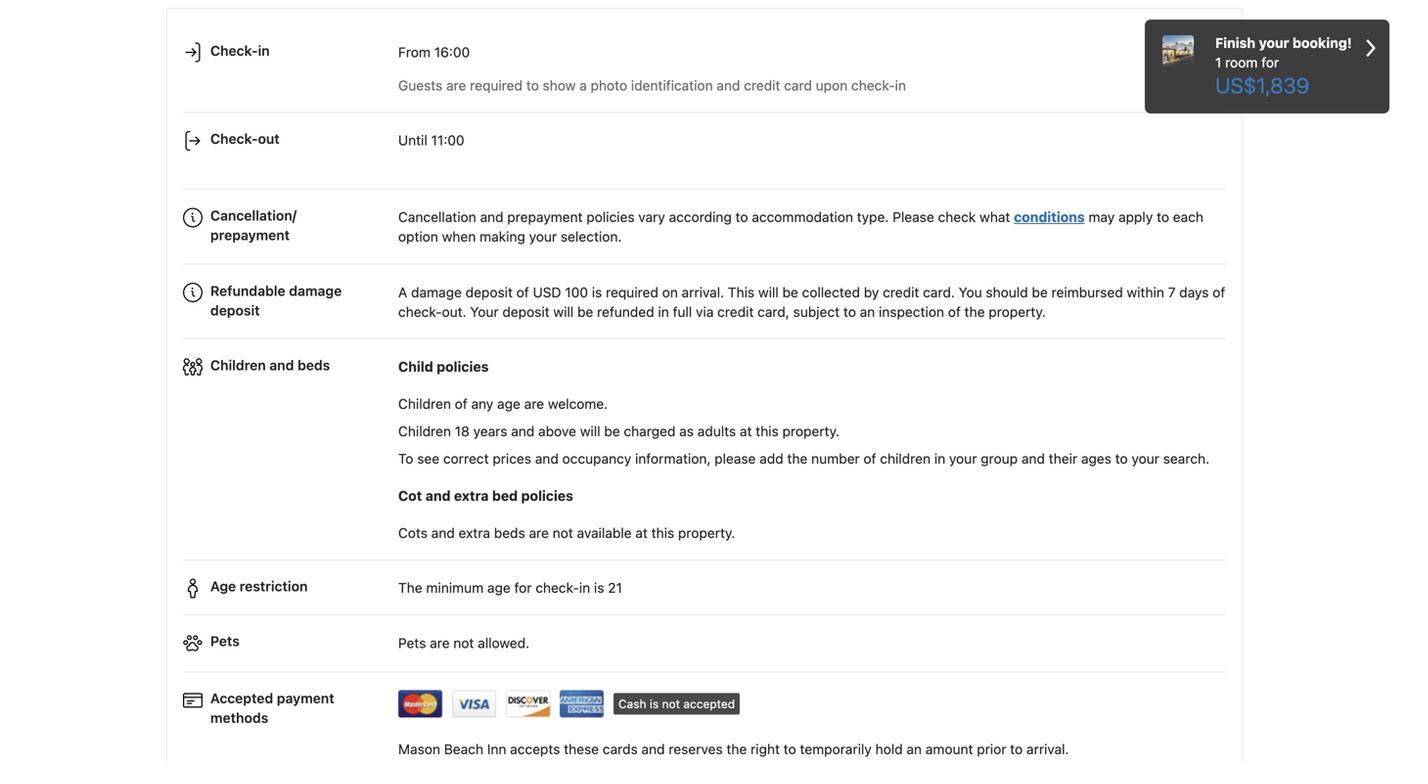 Task type: vqa. For each thing, say whether or not it's contained in the screenshot.
'search.'
yes



Task type: locate. For each thing, give the bounding box(es) containing it.
to down collected on the top right of the page
[[844, 304, 856, 320]]

above
[[539, 423, 577, 440]]

0 vertical spatial arrival.
[[682, 284, 725, 300]]

are
[[446, 77, 466, 94], [524, 396, 544, 412], [529, 525, 549, 541], [430, 635, 450, 651]]

0 vertical spatial will
[[759, 284, 779, 300]]

2 vertical spatial the
[[727, 742, 747, 758]]

type.
[[857, 209, 889, 225]]

be
[[783, 284, 799, 300], [1032, 284, 1048, 300], [578, 304, 594, 320], [604, 423, 620, 440]]

1 horizontal spatial at
[[740, 423, 752, 440]]

to right according
[[736, 209, 748, 225]]

damage inside refundable damage deposit
[[289, 283, 342, 299]]

your
[[470, 304, 499, 320]]

as
[[680, 423, 694, 440]]

their
[[1049, 451, 1078, 467]]

pets down age
[[210, 634, 240, 650]]

0 vertical spatial is
[[592, 284, 602, 300]]

1 vertical spatial for
[[514, 580, 532, 596]]

of right "days"
[[1213, 284, 1226, 300]]

pets for pets
[[210, 634, 240, 650]]

0 vertical spatial an
[[860, 304, 875, 320]]

0 vertical spatial policies
[[587, 209, 635, 225]]

your inside may apply to each option when making your selection.
[[529, 229, 557, 245]]

at right adults
[[740, 423, 752, 440]]

0 vertical spatial age
[[497, 396, 521, 412]]

0 vertical spatial beds
[[298, 357, 330, 373]]

mason beach inn accepts these cards and reserves the right to temporarily hold an amount prior to arrival.
[[398, 742, 1070, 758]]

2 vertical spatial not
[[662, 698, 680, 711]]

age right any
[[497, 396, 521, 412]]

0 horizontal spatial required
[[470, 77, 523, 94]]

2 vertical spatial policies
[[521, 488, 574, 504]]

cancellation and prepayment policies vary according to accommodation type. please check what conditions
[[398, 209, 1085, 225]]

property. down please
[[678, 525, 736, 541]]

credit down the this
[[718, 304, 754, 320]]

be up occupancy
[[604, 423, 620, 440]]

prior
[[977, 742, 1007, 758]]

0 horizontal spatial beds
[[298, 357, 330, 373]]

will up card,
[[759, 284, 779, 300]]

from 16:00
[[398, 44, 470, 60]]

add
[[760, 451, 784, 467]]

photo
[[591, 77, 628, 94]]

is for 21
[[594, 580, 604, 596]]

cot
[[398, 488, 422, 504]]

the
[[398, 580, 423, 596]]

extra left bed in the bottom of the page
[[454, 488, 489, 504]]

policies up selection.
[[587, 209, 635, 225]]

beds down refundable damage deposit
[[298, 357, 330, 373]]

1 horizontal spatial property.
[[783, 423, 840, 440]]

arrival. inside "a damage deposit of usd 100 is required on arrival. this will be collected by credit card. you should be reimbursed within 7 days of check-out. your deposit will be refunded in full via credit card, subject to an inspection of the property."
[[682, 284, 725, 300]]

1 horizontal spatial the
[[788, 451, 808, 467]]

1 vertical spatial check-
[[398, 304, 442, 320]]

is left 21
[[594, 580, 604, 596]]

and down above
[[535, 451, 559, 467]]

subject
[[794, 304, 840, 320]]

extra
[[454, 488, 489, 504], [459, 525, 490, 541]]

check- up cancellation/
[[210, 131, 258, 147]]

age
[[210, 579, 236, 595]]

2 vertical spatial children
[[398, 423, 451, 440]]

0 horizontal spatial an
[[860, 304, 875, 320]]

identification
[[631, 77, 713, 94]]

not left allowed.
[[454, 635, 474, 651]]

2 horizontal spatial not
[[662, 698, 680, 711]]

1 vertical spatial extra
[[459, 525, 490, 541]]

0 horizontal spatial property.
[[678, 525, 736, 541]]

in inside "a damage deposit of usd 100 is required on arrival. this will be collected by credit card. you should be reimbursed within 7 days of check-out. your deposit will be refunded in full via credit card, subject to an inspection of the property."
[[658, 304, 669, 320]]

from
[[398, 44, 431, 60]]

2 vertical spatial check-
[[536, 580, 579, 596]]

1 horizontal spatial policies
[[521, 488, 574, 504]]

2 horizontal spatial will
[[759, 284, 779, 300]]

credit left card
[[744, 77, 781, 94]]

is right 100
[[592, 284, 602, 300]]

required up refunded
[[606, 284, 659, 300]]

21
[[608, 580, 622, 596]]

0 vertical spatial required
[[470, 77, 523, 94]]

7
[[1168, 284, 1176, 300]]

2 horizontal spatial property.
[[989, 304, 1046, 320]]

each
[[1173, 209, 1204, 225]]

children down child
[[398, 396, 451, 412]]

an
[[860, 304, 875, 320], [907, 742, 922, 758]]

payment
[[277, 691, 334, 707]]

search.
[[1164, 451, 1210, 467]]

card.
[[923, 284, 955, 300]]

damage right the refundable
[[289, 283, 342, 299]]

0 horizontal spatial this
[[652, 525, 675, 541]]

1 horizontal spatial beds
[[494, 525, 525, 541]]

and up making
[[480, 209, 504, 225]]

child policies
[[398, 359, 489, 375]]

children up see on the bottom of page
[[398, 423, 451, 440]]

correct
[[443, 451, 489, 467]]

card,
[[758, 304, 790, 320]]

guests are required to show a photo identification and credit card upon check-in
[[398, 77, 906, 94]]

accepted payment methods
[[210, 691, 334, 726]]

amount
[[926, 742, 974, 758]]

1 vertical spatial not
[[454, 635, 474, 651]]

1 vertical spatial arrival.
[[1027, 742, 1070, 758]]

rightchevron image
[[1367, 33, 1376, 63]]

age
[[497, 396, 521, 412], [487, 580, 511, 596]]

via
[[696, 304, 714, 320]]

information,
[[635, 451, 711, 467]]

and right identification
[[717, 77, 740, 94]]

2 horizontal spatial check-
[[852, 77, 895, 94]]

1 vertical spatial required
[[606, 284, 659, 300]]

minimum
[[426, 580, 484, 596]]

damage inside "a damage deposit of usd 100 is required on arrival. this will be collected by credit card. you should be reimbursed within 7 days of check-out. your deposit will be refunded in full via credit card, subject to an inspection of the property."
[[411, 284, 462, 300]]

children down refundable damage deposit
[[210, 357, 266, 373]]

will up occupancy
[[580, 423, 601, 440]]

this
[[728, 284, 755, 300]]

beach
[[444, 742, 484, 758]]

0 horizontal spatial arrival.
[[682, 284, 725, 300]]

this
[[756, 423, 779, 440], [652, 525, 675, 541]]

check- right upon
[[852, 77, 895, 94]]

property. down should
[[989, 304, 1046, 320]]

by
[[864, 284, 879, 300]]

damage
[[289, 283, 342, 299], [411, 284, 462, 300]]

to
[[526, 77, 539, 94], [736, 209, 748, 225], [1157, 209, 1170, 225], [844, 304, 856, 320], [1116, 451, 1128, 467], [784, 742, 797, 758], [1011, 742, 1023, 758]]

2 horizontal spatial the
[[965, 304, 985, 320]]

for up us$1,839
[[1262, 54, 1280, 70]]

1 vertical spatial is
[[594, 580, 604, 596]]

policies up cots and extra beds are not available at this property.
[[521, 488, 574, 504]]

the down you
[[965, 304, 985, 320]]

available
[[577, 525, 632, 541]]

number
[[812, 451, 860, 467]]

your right finish
[[1259, 35, 1290, 51]]

check-
[[210, 43, 258, 59], [210, 131, 258, 147]]

prepayment up making
[[507, 209, 583, 225]]

an right hold
[[907, 742, 922, 758]]

2 horizontal spatial policies
[[587, 209, 635, 225]]

extra down cot and extra bed policies in the left of the page
[[459, 525, 490, 541]]

will down 100
[[554, 304, 574, 320]]

1 vertical spatial will
[[554, 304, 574, 320]]

is inside "a damage deposit of usd 100 is required on arrival. this will be collected by credit card. you should be reimbursed within 7 days of check-out. your deposit will be refunded in full via credit card, subject to an inspection of the property."
[[592, 284, 602, 300]]

collected
[[802, 284, 860, 300]]

show
[[543, 77, 576, 94]]

and left their
[[1022, 451, 1045, 467]]

property. up the to see correct prices and occupancy information, please add the number of children in your group and their ages to your search.
[[783, 423, 840, 440]]

1 horizontal spatial for
[[1262, 54, 1280, 70]]

restriction
[[240, 579, 308, 595]]

deposit down the refundable
[[210, 302, 260, 318]]

0 vertical spatial check-
[[210, 43, 258, 59]]

and
[[717, 77, 740, 94], [480, 209, 504, 225], [270, 357, 294, 373], [511, 423, 535, 440], [535, 451, 559, 467], [1022, 451, 1045, 467], [426, 488, 451, 504], [431, 525, 455, 541], [642, 742, 665, 758]]

check-
[[852, 77, 895, 94], [398, 304, 442, 320], [536, 580, 579, 596]]

pets down 'the'
[[398, 635, 426, 651]]

children
[[210, 357, 266, 373], [398, 396, 451, 412], [398, 423, 451, 440]]

accepted
[[210, 691, 273, 707]]

pets
[[210, 634, 240, 650], [398, 635, 426, 651]]

charged
[[624, 423, 676, 440]]

children for children 18 years and above will be charged as adults at this property.
[[398, 423, 451, 440]]

beds down bed in the bottom of the page
[[494, 525, 525, 541]]

1 horizontal spatial an
[[907, 742, 922, 758]]

years
[[473, 423, 508, 440]]

0 horizontal spatial damage
[[289, 283, 342, 299]]

1 vertical spatial children
[[398, 396, 451, 412]]

mason
[[398, 742, 441, 758]]

1 vertical spatial the
[[788, 451, 808, 467]]

1 horizontal spatial not
[[553, 525, 573, 541]]

american express image
[[560, 691, 605, 718]]

policies
[[587, 209, 635, 225], [437, 359, 489, 375], [521, 488, 574, 504]]

credit
[[744, 77, 781, 94], [883, 284, 920, 300], [718, 304, 754, 320]]

0 vertical spatial credit
[[744, 77, 781, 94]]

deposit
[[466, 284, 513, 300], [210, 302, 260, 318], [503, 304, 550, 320]]

is right cash
[[650, 698, 659, 711]]

your right making
[[529, 229, 557, 245]]

guests
[[398, 77, 443, 94]]

not left accepted
[[662, 698, 680, 711]]

be down 100
[[578, 304, 594, 320]]

1 vertical spatial an
[[907, 742, 922, 758]]

1 vertical spatial age
[[487, 580, 511, 596]]

0 vertical spatial for
[[1262, 54, 1280, 70]]

0 vertical spatial property.
[[989, 304, 1046, 320]]

to right right on the right bottom of page
[[784, 742, 797, 758]]

of right number on the right bottom of page
[[864, 451, 877, 467]]

extra for bed
[[454, 488, 489, 504]]

cards
[[603, 742, 638, 758]]

credit up inspection
[[883, 284, 920, 300]]

1 horizontal spatial damage
[[411, 284, 462, 300]]

and right 'cots'
[[431, 525, 455, 541]]

cancellation
[[398, 209, 476, 225]]

0 vertical spatial this
[[756, 423, 779, 440]]

deposit inside refundable damage deposit
[[210, 302, 260, 318]]

out
[[258, 131, 280, 147]]

0 horizontal spatial prepayment
[[210, 227, 290, 243]]

0 vertical spatial children
[[210, 357, 266, 373]]

to left each
[[1157, 209, 1170, 225]]

2 vertical spatial is
[[650, 698, 659, 711]]

1 check- from the top
[[210, 43, 258, 59]]

and right cards
[[642, 742, 665, 758]]

policies up any
[[437, 359, 489, 375]]

0 horizontal spatial pets
[[210, 634, 240, 650]]

0 vertical spatial prepayment
[[507, 209, 583, 225]]

for up allowed.
[[514, 580, 532, 596]]

reimbursed
[[1052, 284, 1124, 300]]

1 horizontal spatial required
[[606, 284, 659, 300]]

cash is not accepted
[[619, 698, 735, 711]]

the right add
[[788, 451, 808, 467]]

this right available
[[652, 525, 675, 541]]

not left available
[[553, 525, 573, 541]]

0 vertical spatial extra
[[454, 488, 489, 504]]

deposit up your
[[466, 284, 513, 300]]

check- up check-out
[[210, 43, 258, 59]]

not inside 'accepted payment methods and conditions' element
[[662, 698, 680, 711]]

0 horizontal spatial policies
[[437, 359, 489, 375]]

1 vertical spatial prepayment
[[210, 227, 290, 243]]

to see correct prices and occupancy information, please add the number of children in your group and their ages to your search.
[[398, 451, 1210, 467]]

check- down a
[[398, 304, 442, 320]]

0 horizontal spatial not
[[454, 635, 474, 651]]

1 horizontal spatial will
[[580, 423, 601, 440]]

this up add
[[756, 423, 779, 440]]

are up above
[[524, 396, 544, 412]]

in left 21
[[579, 580, 590, 596]]

children 18 years and above will be charged as adults at this property.
[[398, 423, 840, 440]]

2 vertical spatial property.
[[678, 525, 736, 541]]

0 horizontal spatial check-
[[398, 304, 442, 320]]

on
[[662, 284, 678, 300]]

prepayment down cancellation/
[[210, 227, 290, 243]]

these
[[564, 742, 599, 758]]

1 vertical spatial beds
[[494, 525, 525, 541]]

2 check- from the top
[[210, 131, 258, 147]]

children and beds
[[210, 357, 330, 373]]

at right available
[[636, 525, 648, 541]]

damage up the out.
[[411, 284, 462, 300]]

an down "by"
[[860, 304, 875, 320]]

age right minimum on the left bottom
[[487, 580, 511, 596]]

check- down cots and extra beds are not available at this property.
[[536, 580, 579, 596]]

visa image
[[452, 691, 497, 718]]

inspection
[[879, 304, 945, 320]]

check- inside "a damage deposit of usd 100 is required on arrival. this will be collected by credit card. you should be reimbursed within 7 days of check-out. your deposit will be refunded in full via credit card, subject to an inspection of the property."
[[398, 304, 442, 320]]

1 vertical spatial this
[[652, 525, 675, 541]]

in left full
[[658, 304, 669, 320]]

0 horizontal spatial at
[[636, 525, 648, 541]]

1 vertical spatial property.
[[783, 423, 840, 440]]

full
[[673, 304, 692, 320]]

of left usd
[[517, 284, 529, 300]]

arrival. right prior
[[1027, 742, 1070, 758]]

and up the "prices"
[[511, 423, 535, 440]]

to inside may apply to each option when making your selection.
[[1157, 209, 1170, 225]]

0 vertical spatial the
[[965, 304, 985, 320]]

the left right on the right bottom of page
[[727, 742, 747, 758]]

and right 'cot'
[[426, 488, 451, 504]]

arrival. up via
[[682, 284, 725, 300]]

1 vertical spatial check-
[[210, 131, 258, 147]]

1 horizontal spatial arrival.
[[1027, 742, 1070, 758]]

not
[[553, 525, 573, 541], [454, 635, 474, 651], [662, 698, 680, 711]]

in up out in the top left of the page
[[258, 43, 270, 59]]

required down 16:00
[[470, 77, 523, 94]]

1 horizontal spatial pets
[[398, 635, 426, 651]]



Task type: describe. For each thing, give the bounding box(es) containing it.
bed
[[492, 488, 518, 504]]

to left show
[[526, 77, 539, 94]]

refunded
[[597, 304, 655, 320]]

adults
[[698, 423, 736, 440]]

group
[[981, 451, 1018, 467]]

children for children of any age are welcome.
[[398, 396, 451, 412]]

age restriction
[[210, 579, 308, 595]]

mastercard image
[[398, 691, 443, 718]]

not for pets are not allowed.
[[454, 635, 474, 651]]

until
[[398, 132, 428, 149]]

discover image
[[506, 691, 551, 718]]

the inside "a damage deposit of usd 100 is required on arrival. this will be collected by credit card. you should be reimbursed within 7 days of check-out. your deposit will be refunded in full via credit card, subject to an inspection of the property."
[[965, 304, 985, 320]]

the minimum age for check-in is 21
[[398, 580, 622, 596]]

check-in
[[210, 43, 270, 59]]

room
[[1226, 54, 1258, 70]]

upon
[[816, 77, 848, 94]]

be right should
[[1032, 284, 1048, 300]]

damage for a
[[411, 284, 462, 300]]

option
[[398, 229, 438, 245]]

children for children and beds
[[210, 357, 266, 373]]

1 horizontal spatial check-
[[536, 580, 579, 596]]

ages
[[1082, 451, 1112, 467]]

11:00
[[431, 132, 465, 149]]

0 horizontal spatial will
[[554, 304, 574, 320]]

in right upon
[[895, 77, 906, 94]]

2 vertical spatial will
[[580, 423, 601, 440]]

in right children
[[935, 451, 946, 467]]

0 horizontal spatial the
[[727, 742, 747, 758]]

are down 16:00
[[446, 77, 466, 94]]

check- for out
[[210, 131, 258, 147]]

card
[[784, 77, 812, 94]]

allowed.
[[478, 635, 530, 651]]

apply
[[1119, 209, 1153, 225]]

your inside finish your booking! 1 room for us$1,839
[[1259, 35, 1290, 51]]

of down card.
[[948, 304, 961, 320]]

is inside 'accepted payment methods and conditions' element
[[650, 698, 659, 711]]

2 vertical spatial credit
[[718, 304, 754, 320]]

are down minimum on the left bottom
[[430, 635, 450, 651]]

finish
[[1216, 35, 1256, 51]]

be up card,
[[783, 284, 799, 300]]

hold
[[876, 742, 903, 758]]

you
[[959, 284, 983, 300]]

making
[[480, 229, 526, 245]]

cot and extra bed policies
[[398, 488, 574, 504]]

out.
[[442, 304, 467, 320]]

0 vertical spatial not
[[553, 525, 573, 541]]

conditions link
[[1014, 209, 1085, 225]]

deposit for refundable
[[210, 302, 260, 318]]

your left search. at the right bottom
[[1132, 451, 1160, 467]]

a
[[580, 77, 587, 94]]

your left group
[[950, 451, 977, 467]]

pets are not allowed.
[[398, 635, 530, 651]]

are up the minimum age for check-in is 21
[[529, 525, 549, 541]]

cancellation/
[[210, 208, 297, 224]]

1 horizontal spatial this
[[756, 423, 779, 440]]

pets for pets are not allowed.
[[398, 635, 426, 651]]

check-out
[[210, 131, 280, 147]]

deposit down usd
[[503, 304, 550, 320]]

for inside finish your booking! 1 room for us$1,839
[[1262, 54, 1280, 70]]

accepted
[[684, 698, 735, 711]]

cash
[[619, 698, 647, 711]]

cancellation/ prepayment
[[210, 208, 297, 243]]

to inside "a damage deposit of usd 100 is required on arrival. this will be collected by credit card. you should be reimbursed within 7 days of check-out. your deposit will be refunded in full via credit card, subject to an inspection of the property."
[[844, 304, 856, 320]]

selection.
[[561, 229, 622, 245]]

cots
[[398, 525, 428, 541]]

finish your booking! 1 room for us$1,839
[[1216, 35, 1352, 98]]

days
[[1180, 284, 1209, 300]]

temporarily
[[800, 742, 872, 758]]

prices
[[493, 451, 532, 467]]

deposit for a
[[466, 284, 513, 300]]

1 vertical spatial credit
[[883, 284, 920, 300]]

16:00
[[434, 44, 470, 60]]

1 vertical spatial policies
[[437, 359, 489, 375]]

within
[[1127, 284, 1165, 300]]

an inside "a damage deposit of usd 100 is required on arrival. this will be collected by credit card. you should be reimbursed within 7 days of check-out. your deposit will be refunded in full via credit card, subject to an inspection of the property."
[[860, 304, 875, 320]]

what
[[980, 209, 1011, 225]]

1 horizontal spatial prepayment
[[507, 209, 583, 225]]

vary
[[639, 209, 665, 225]]

conditions
[[1014, 209, 1085, 225]]

of left any
[[455, 396, 468, 412]]

please
[[893, 209, 935, 225]]

property. inside "a damage deposit of usd 100 is required on arrival. this will be collected by credit card. you should be reimbursed within 7 days of check-out. your deposit will be refunded in full via credit card, subject to an inspection of the property."
[[989, 304, 1046, 320]]

is for required
[[592, 284, 602, 300]]

check- for in
[[210, 43, 258, 59]]

accommodation
[[752, 209, 854, 225]]

cots and extra beds are not available at this property.
[[398, 525, 736, 541]]

0 vertical spatial at
[[740, 423, 752, 440]]

a damage deposit of usd 100 is required on arrival. this will be collected by credit card. you should be reimbursed within 7 days of check-out. your deposit will be refunded in full via credit card, subject to an inspection of the property.
[[398, 284, 1226, 320]]

see
[[417, 451, 440, 467]]

inn
[[487, 742, 507, 758]]

child
[[398, 359, 433, 375]]

extra for beds
[[459, 525, 490, 541]]

us$1,839
[[1216, 72, 1310, 98]]

may
[[1089, 209, 1115, 225]]

and down refundable damage deposit
[[270, 357, 294, 373]]

not for cash is not accepted
[[662, 698, 680, 711]]

to right ages
[[1116, 451, 1128, 467]]

0 vertical spatial check-
[[852, 77, 895, 94]]

a
[[398, 284, 408, 300]]

may apply to each option when making your selection.
[[398, 209, 1204, 245]]

1 vertical spatial at
[[636, 525, 648, 541]]

refundable
[[210, 283, 286, 299]]

any
[[471, 396, 494, 412]]

check
[[938, 209, 976, 225]]

to right prior
[[1011, 742, 1023, 758]]

occupancy
[[563, 451, 632, 467]]

100
[[565, 284, 588, 300]]

methods
[[210, 710, 268, 726]]

prepayment inside cancellation/ prepayment
[[210, 227, 290, 243]]

children of any age are welcome.
[[398, 396, 608, 412]]

booking!
[[1293, 35, 1352, 51]]

refundable damage deposit
[[210, 283, 342, 318]]

reserves
[[669, 742, 723, 758]]

welcome.
[[548, 396, 608, 412]]

0 horizontal spatial for
[[514, 580, 532, 596]]

accepted payment methods and conditions element
[[183, 681, 1227, 725]]

damage for refundable
[[289, 283, 342, 299]]

usd
[[533, 284, 561, 300]]

required inside "a damage deposit of usd 100 is required on arrival. this will be collected by credit card. you should be reimbursed within 7 days of check-out. your deposit will be refunded in full via credit card, subject to an inspection of the property."
[[606, 284, 659, 300]]



